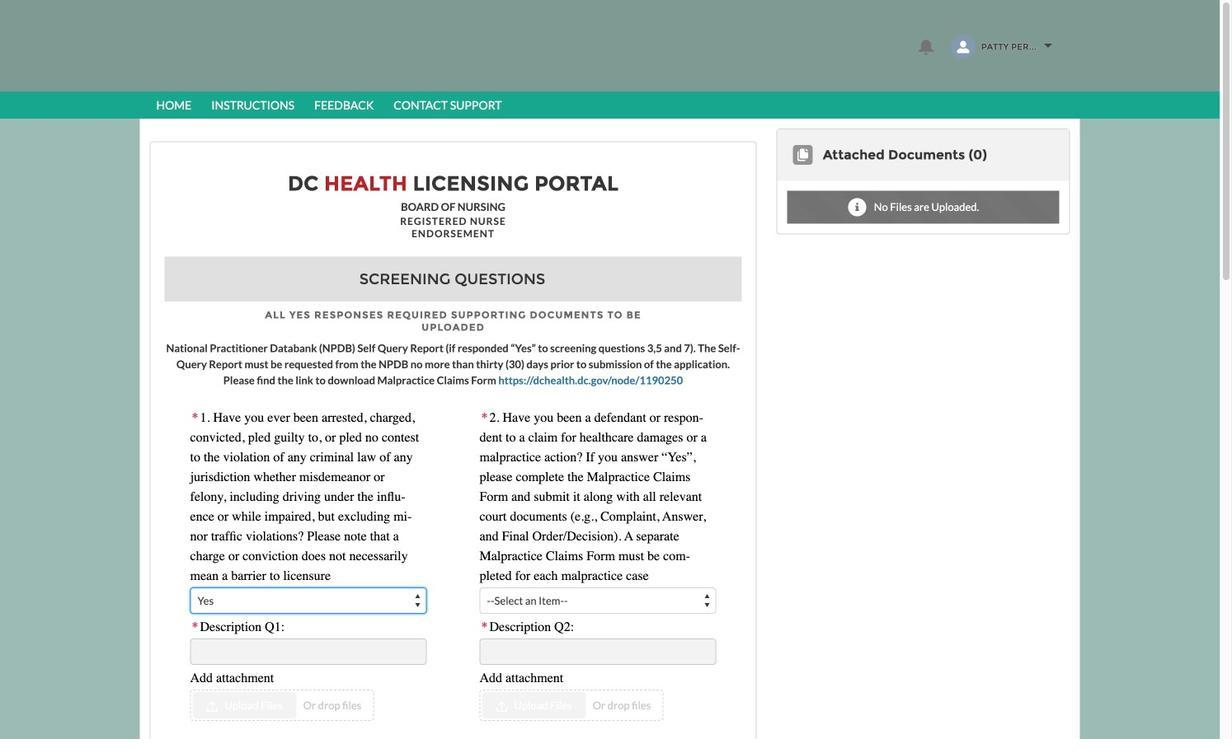 Task type: locate. For each thing, give the bounding box(es) containing it.
patty persimmon image
[[951, 35, 975, 59]]

banner
[[0, 0, 1220, 119]]

main content
[[140, 119, 1080, 740]]

None text field
[[190, 639, 427, 665], [480, 639, 716, 665], [190, 639, 427, 665], [480, 639, 716, 665]]

menu
[[146, 92, 1073, 119]]



